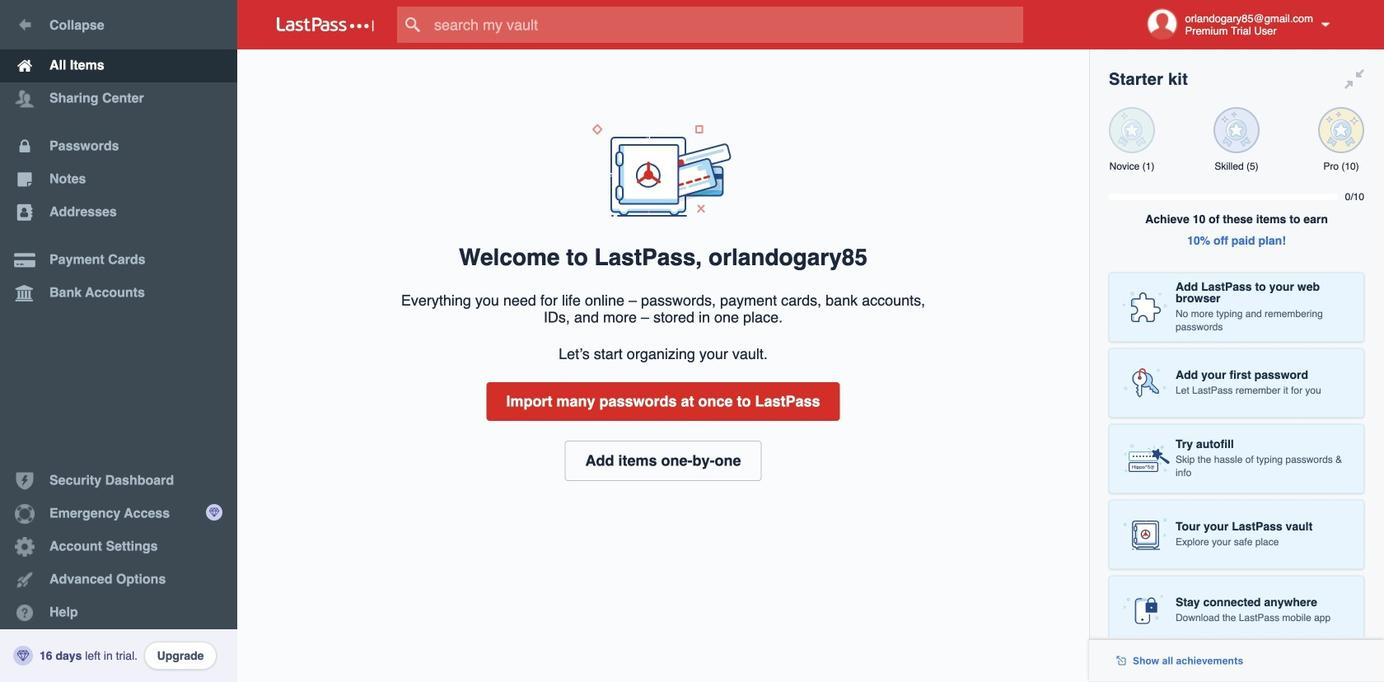 Task type: vqa. For each thing, say whether or not it's contained in the screenshot.
New item 'image'
no



Task type: describe. For each thing, give the bounding box(es) containing it.
main navigation navigation
[[0, 0, 237, 682]]

lastpass image
[[277, 17, 374, 32]]

Search search field
[[397, 7, 1055, 43]]

main content main content
[[237, 49, 1089, 54]]

search my vault text field
[[397, 7, 1055, 43]]



